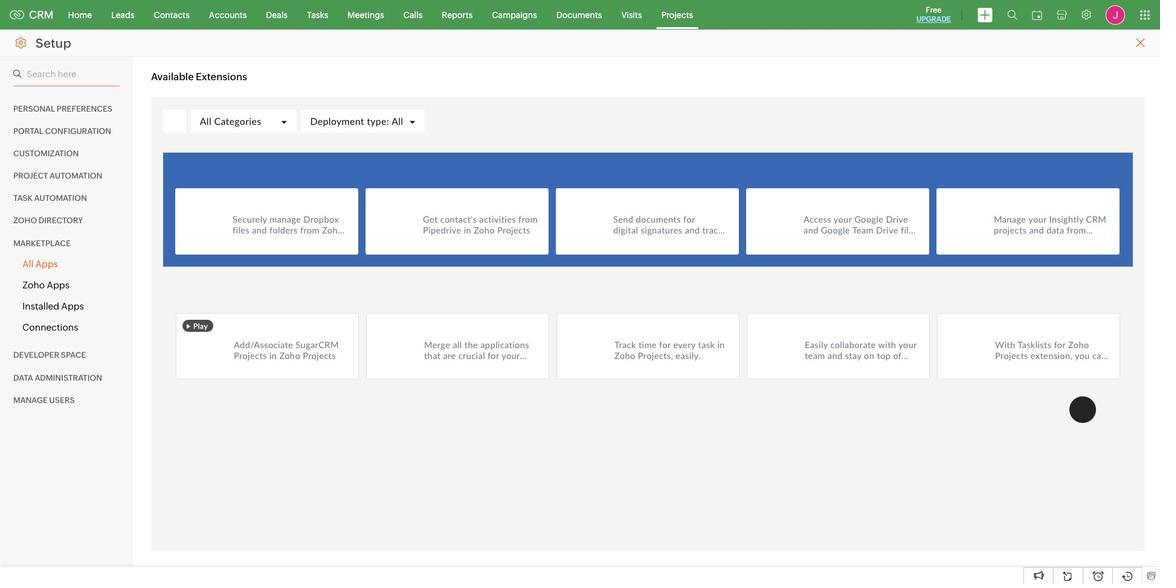 Task type: locate. For each thing, give the bounding box(es) containing it.
deals link
[[256, 0, 297, 29]]

crm
[[29, 8, 54, 21]]

profile element
[[1098, 0, 1132, 29]]

deals
[[266, 10, 288, 20]]

documents link
[[547, 0, 612, 29]]

profile image
[[1106, 5, 1125, 24]]

meetings
[[348, 10, 384, 20]]

accounts
[[209, 10, 247, 20]]

free upgrade
[[916, 5, 951, 24]]

create menu image
[[978, 8, 993, 22]]

visits link
[[612, 0, 652, 29]]

leads link
[[102, 0, 144, 29]]

calls
[[403, 10, 422, 20]]

crm link
[[10, 8, 54, 21]]

upgrade
[[916, 15, 951, 24]]

calls link
[[394, 0, 432, 29]]

search element
[[1000, 0, 1025, 30]]

visits
[[621, 10, 642, 20]]

tasks
[[307, 10, 328, 20]]

home link
[[58, 0, 102, 29]]



Task type: describe. For each thing, give the bounding box(es) containing it.
search image
[[1007, 10, 1017, 20]]

contacts link
[[144, 0, 199, 29]]

campaigns
[[492, 10, 537, 20]]

tasks link
[[297, 0, 338, 29]]

leads
[[111, 10, 134, 20]]

accounts link
[[199, 0, 256, 29]]

create menu element
[[970, 0, 1000, 29]]

free
[[926, 5, 942, 15]]

meetings link
[[338, 0, 394, 29]]

calendar image
[[1032, 10, 1042, 20]]

reports link
[[432, 0, 482, 29]]

campaigns link
[[482, 0, 547, 29]]

documents
[[556, 10, 602, 20]]

projects
[[661, 10, 693, 20]]

projects link
[[652, 0, 703, 29]]

home
[[68, 10, 92, 20]]

reports
[[442, 10, 473, 20]]

contacts
[[154, 10, 190, 20]]



Task type: vqa. For each thing, say whether or not it's contained in the screenshot.
"mmm d, yyyy" text field at the left top of page
no



